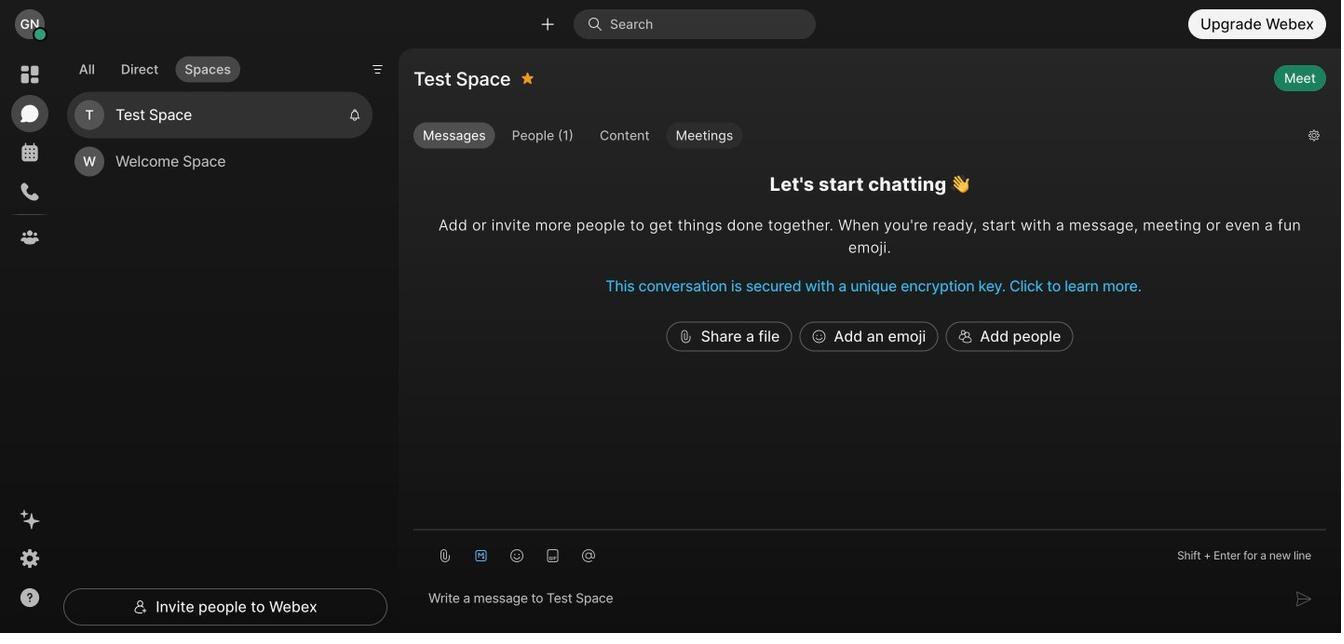 Task type: vqa. For each thing, say whether or not it's contained in the screenshot.
navigation
yes



Task type: locate. For each thing, give the bounding box(es) containing it.
group
[[414, 123, 1294, 153]]

tab list
[[65, 45, 245, 88]]

navigation
[[0, 48, 60, 633]]

test space, you will be notified of all new messages in this space list item
[[67, 92, 373, 138]]

webex tab list
[[11, 56, 48, 256]]



Task type: describe. For each thing, give the bounding box(es) containing it.
you will be notified of all new messages in this space image
[[348, 109, 361, 122]]

welcome space list item
[[67, 138, 373, 185]]

message composer toolbar element
[[414, 531, 1326, 574]]



